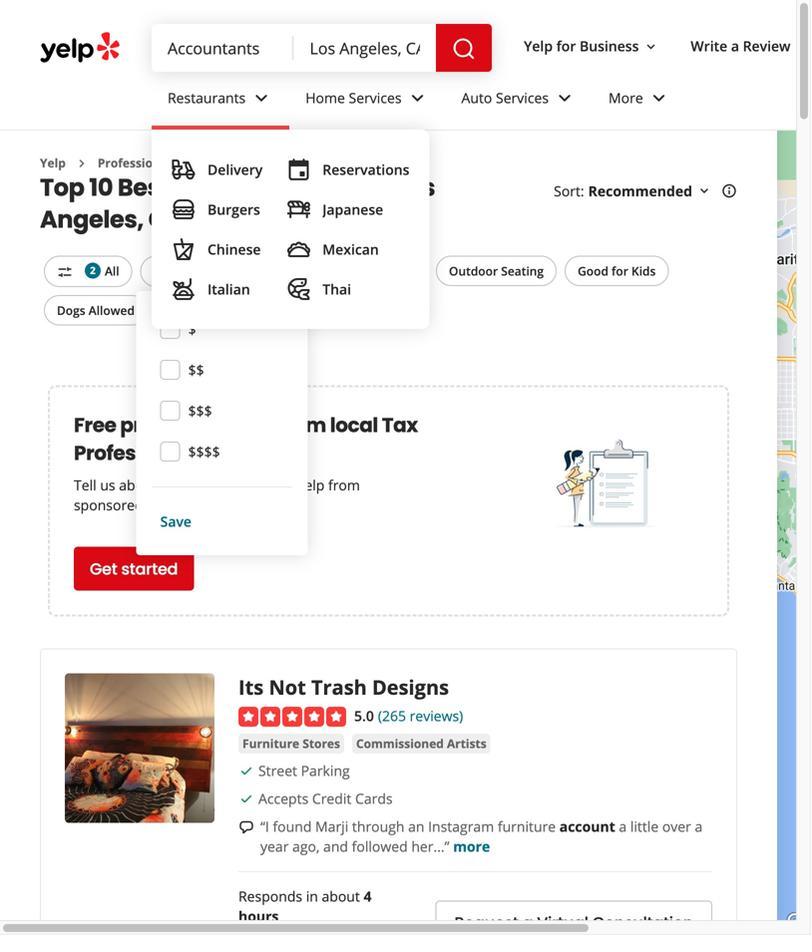 Task type: locate. For each thing, give the bounding box(es) containing it.
restaurants link
[[152, 72, 290, 130]]

an
[[408, 818, 425, 837]]

none field up the restaurants in the left top of the page
[[168, 37, 278, 59]]

1 24 chevron down v2 image from the left
[[406, 86, 430, 110]]

2 16 checkmark v2 image from the top
[[238, 792, 254, 808]]

0 horizontal spatial about
[[119, 476, 157, 495]]

estimates
[[174, 411, 274, 439]]

1 vertical spatial yelp
[[40, 155, 66, 171]]

more link
[[593, 72, 687, 130]]

about right 'us'
[[119, 476, 157, 495]]

for inside yelp for business button
[[556, 37, 576, 55]]

menu containing delivery
[[152, 130, 430, 329]]

2 vertical spatial 16 chevron down v2 image
[[184, 264, 200, 280]]

0 vertical spatial 16 chevron down v2 image
[[643, 39, 659, 55]]

from right "help"
[[328, 476, 360, 495]]

yelp for yelp link
[[40, 155, 66, 171]]

outdoor
[[449, 263, 498, 279]]

and left get
[[244, 476, 268, 495]]

$$$$
[[188, 442, 220, 461]]

commissioned artists
[[356, 736, 487, 752]]

$
[[188, 320, 196, 339]]

allowed
[[89, 302, 135, 319]]

chinese
[[208, 240, 261, 259]]

request
[[455, 913, 519, 935]]

commissioned
[[356, 736, 444, 752]]

16 checkmark v2 image for street parking
[[238, 764, 254, 780]]

about
[[119, 476, 157, 495], [322, 888, 360, 906]]

a little over a year ago, and followed her..."
[[260, 818, 703, 857]]

near
[[334, 171, 392, 204]]

yelp for business button
[[516, 28, 667, 64]]

credit
[[312, 790, 352, 809]]

1 horizontal spatial services
[[349, 88, 402, 107]]

24 chevron down v2 image inside restaurants link
[[250, 86, 274, 110]]

2 horizontal spatial services
[[496, 88, 549, 107]]

24 chevron down v2 image down the yelp for business
[[553, 86, 577, 110]]

24 sushi v2 image
[[287, 198, 311, 222]]

1 horizontal spatial from
[[328, 476, 360, 495]]

$$ button
[[152, 348, 292, 389]]

1 16 checkmark v2 image from the top
[[238, 764, 254, 780]]

1 vertical spatial and
[[323, 838, 348, 857]]

0 horizontal spatial from
[[278, 411, 326, 439]]

accountants
[[255, 155, 330, 171], [174, 171, 329, 204]]

0 horizontal spatial none field
[[168, 37, 278, 59]]

16 chevron down v2 image inside yelp for business button
[[643, 39, 659, 55]]

2 horizontal spatial 16 chevron down v2 image
[[696, 183, 712, 199]]

1 vertical spatial for
[[612, 263, 629, 279]]

top
[[40, 171, 84, 204]]

1 horizontal spatial none field
[[310, 37, 420, 59]]

found
[[273, 818, 312, 837]]

request a virtual consultation button
[[436, 902, 712, 936]]

1 vertical spatial about
[[322, 888, 360, 906]]

16 chevron down v2 image right business
[[643, 39, 659, 55]]

None field
[[168, 37, 278, 59], [310, 37, 420, 59]]

none field up home services
[[310, 37, 420, 59]]

a left virtual
[[523, 913, 533, 935]]

"i found marji through an instagram furniture account
[[260, 818, 615, 837]]

and inside free price estimates from local tax professionals tell us about your project and get help from sponsored businesses.
[[244, 476, 268, 495]]

services for home services
[[349, 88, 402, 107]]

1 horizontal spatial 24 chevron down v2 image
[[647, 86, 671, 110]]

good
[[578, 263, 609, 279]]

delivery link
[[164, 150, 271, 190]]

24 chevron down v2 image left auto
[[406, 86, 430, 110]]

home
[[306, 88, 345, 107]]

2 24 chevron down v2 image from the left
[[647, 86, 671, 110]]

24 chevron down v2 image right "more"
[[647, 86, 671, 110]]

None search field
[[152, 24, 496, 72]]

1 horizontal spatial 16 chevron down v2 image
[[643, 39, 659, 55]]

from left local
[[278, 411, 326, 439]]

16 chevron down v2 image inside recommended dropdown button
[[696, 183, 712, 199]]

$$$$ button
[[152, 430, 292, 471]]

0 horizontal spatial yelp
[[40, 155, 66, 171]]

japanese
[[323, 200, 383, 219]]

reservations link
[[279, 150, 418, 190]]

24 chevron down v2 image for restaurants
[[250, 86, 274, 110]]

5.0 link
[[354, 705, 374, 726]]

24 chevron down v2 image for home services
[[406, 86, 430, 110]]

24 thai v2 image
[[287, 277, 311, 301]]

a right "write"
[[731, 37, 739, 55]]

16 chevron down v2 image left 16 info v2 image
[[696, 183, 712, 199]]

0 horizontal spatial and
[[244, 476, 268, 495]]

dogs allowed
[[57, 302, 135, 319]]

services for auto services
[[496, 88, 549, 107]]

get
[[272, 476, 292, 495]]

a left little
[[619, 818, 627, 837]]

write a review link
[[683, 28, 799, 64]]

commissioned artists link
[[352, 734, 491, 754]]

1 horizontal spatial and
[[323, 838, 348, 857]]

now
[[268, 263, 295, 279]]

24 chevron down v2 image inside auto services link
[[553, 86, 577, 110]]

responds in about
[[238, 888, 364, 906]]

24 chevron down v2 image inside home services link
[[406, 86, 430, 110]]

16 checkmark v2 image up 16 speech v2 image
[[238, 792, 254, 808]]

google image
[[782, 910, 811, 936]]

accepts credit cards
[[258, 790, 393, 809]]

mexican
[[323, 240, 379, 259]]

furniture stores
[[242, 736, 340, 752]]

16 checkmark v2 image
[[238, 764, 254, 780], [238, 792, 254, 808]]

project
[[194, 476, 240, 495]]

2 24 chevron down v2 image from the left
[[553, 86, 577, 110]]

24 chevron down v2 image
[[406, 86, 430, 110], [553, 86, 577, 110]]

open now
[[234, 263, 295, 279]]

save button
[[152, 504, 292, 540]]

commissioned artists button
[[352, 734, 491, 754]]

1 horizontal spatial yelp
[[524, 37, 553, 55]]

yelp left 16 chevron right v2 image
[[40, 155, 66, 171]]

16 checkmark v2 image for accepts credit cards
[[238, 792, 254, 808]]

home services link
[[290, 72, 446, 130]]

1 horizontal spatial 24 chevron down v2 image
[[553, 86, 577, 110]]

1 24 chevron down v2 image from the left
[[250, 86, 274, 110]]

4 hours
[[238, 888, 372, 926]]

Find text field
[[168, 37, 278, 59]]

0 vertical spatial for
[[556, 37, 576, 55]]

24 chevron down v2 image inside more link
[[647, 86, 671, 110]]

cards
[[355, 790, 393, 809]]

its
[[238, 674, 264, 701]]

about left 4
[[322, 888, 360, 906]]

0 horizontal spatial for
[[556, 37, 576, 55]]

and down marji
[[323, 838, 348, 857]]

24 chevron down v2 image for more
[[647, 86, 671, 110]]

24 mexican v2 image
[[287, 237, 311, 261]]

1 vertical spatial 16 checkmark v2 image
[[238, 792, 254, 808]]

burgers link
[[164, 190, 271, 229]]

save
[[160, 512, 192, 531]]

1 none field from the left
[[168, 37, 278, 59]]

for for yelp
[[556, 37, 576, 55]]

menu
[[152, 130, 430, 329]]

los
[[396, 171, 435, 204]]

yelp up auto services link at the top right
[[524, 37, 553, 55]]

24 chevron down v2 image
[[250, 86, 274, 110], [647, 86, 671, 110]]

24 chevron down v2 image right the restaurants in the left top of the page
[[250, 86, 274, 110]]

for left business
[[556, 37, 576, 55]]

over
[[662, 818, 691, 837]]

2 none field from the left
[[310, 37, 420, 59]]

16 chevron down v2 image
[[643, 39, 659, 55], [696, 183, 712, 199], [184, 264, 200, 280]]

chinese link
[[164, 229, 271, 269]]

for left the kids
[[612, 263, 629, 279]]

sponsored
[[74, 496, 143, 515]]

followed
[[352, 838, 408, 857]]

california
[[148, 203, 266, 236]]

yelp inside button
[[524, 37, 553, 55]]

auto
[[462, 88, 492, 107]]

5.0
[[354, 707, 374, 726]]

tax
[[382, 411, 418, 439]]

furniture stores link
[[238, 734, 344, 754]]

0 vertical spatial yelp
[[524, 37, 553, 55]]

a inside button
[[523, 913, 533, 935]]

write
[[691, 37, 728, 55]]

0 horizontal spatial 24 chevron down v2 image
[[250, 86, 274, 110]]

16 chevron down v2 image for yelp for business
[[643, 39, 659, 55]]

0 horizontal spatial 16 chevron down v2 image
[[184, 264, 200, 280]]

24 chinese v2 image
[[172, 237, 196, 261]]

24 italian v2 image
[[172, 277, 196, 301]]

for inside good for kids button
[[612, 263, 629, 279]]

0 vertical spatial and
[[244, 476, 268, 495]]

1 horizontal spatial for
[[612, 263, 629, 279]]

0 vertical spatial 16 checkmark v2 image
[[238, 764, 254, 780]]

16 chevron down v2 image for recommended
[[696, 183, 712, 199]]

16 chevron down v2 image down 24 chinese v2 image
[[184, 264, 200, 280]]

its not trash designs image
[[65, 674, 215, 823]]

16 checkmark v2 image left street at the bottom
[[238, 764, 254, 780]]

0 horizontal spatial 24 chevron down v2 image
[[406, 86, 430, 110]]

0 horizontal spatial services
[[175, 155, 223, 171]]

dogs allowed button
[[44, 295, 148, 326]]

account
[[560, 818, 615, 837]]

marji
[[315, 818, 348, 837]]

0 vertical spatial about
[[119, 476, 157, 495]]

1 vertical spatial 16 chevron down v2 image
[[696, 183, 712, 199]]



Task type: describe. For each thing, give the bounding box(es) containing it.
5 star rating image
[[238, 707, 346, 727]]

professionals
[[74, 439, 207, 467]]

free
[[74, 411, 116, 439]]

(265 reviews) link
[[378, 705, 463, 726]]

16 filter v2 image
[[57, 264, 73, 280]]

yelp link
[[40, 155, 66, 171]]

and inside a little over a year ago, and followed her..."
[[323, 838, 348, 857]]

16 info v2 image
[[721, 183, 737, 199]]

outdoor seating button
[[436, 256, 557, 286]]

about inside free price estimates from local tax professionals tell us about your project and get help from sponsored businesses.
[[119, 476, 157, 495]]

accountants inside top 10 best accountants near los angeles, california
[[174, 171, 329, 204]]

0 vertical spatial from
[[278, 411, 326, 439]]

year
[[260, 838, 289, 857]]

write a review
[[691, 37, 791, 55]]

home services
[[306, 88, 402, 107]]

professional
[[98, 155, 171, 171]]

24 chevron down v2 image for auto services
[[553, 86, 577, 110]]

16 chevron right v2 image
[[231, 155, 247, 171]]

2
[[90, 264, 96, 277]]

more
[[609, 88, 643, 107]]

$$
[[188, 361, 204, 379]]

get started
[[90, 558, 178, 581]]

$ button
[[152, 307, 292, 348]]

$$$ button
[[152, 389, 292, 430]]

24 burgers v2 image
[[172, 198, 196, 222]]

hours
[[238, 907, 279, 926]]

responds
[[238, 888, 302, 906]]

business
[[580, 37, 639, 55]]

help
[[296, 476, 325, 495]]

its not trash designs link
[[238, 674, 449, 701]]

get started button
[[74, 547, 194, 591]]

best
[[118, 171, 170, 204]]

$$$
[[188, 401, 212, 420]]

japanese link
[[279, 190, 418, 229]]

1 vertical spatial from
[[328, 476, 360, 495]]

kids
[[632, 263, 656, 279]]

16 chevron down v2 image inside price dropdown button
[[184, 264, 200, 280]]

businesses.
[[147, 496, 222, 515]]

price button
[[140, 256, 213, 287]]

more
[[453, 838, 490, 857]]

more link
[[453, 838, 490, 857]]

for for good
[[612, 263, 629, 279]]

review
[[743, 37, 791, 55]]

4
[[364, 888, 372, 906]]

reviews)
[[410, 707, 463, 726]]

(265 reviews)
[[378, 707, 463, 726]]

top 10 best accountants near los angeles, california
[[40, 171, 435, 236]]

artists
[[447, 736, 487, 752]]

delivery
[[208, 160, 263, 179]]

menu inside business categories element
[[152, 130, 430, 329]]

all
[[105, 263, 119, 279]]

good for kids button
[[565, 256, 669, 286]]

furniture
[[498, 818, 556, 837]]

recommended button
[[588, 182, 712, 200]]

italian link
[[164, 269, 271, 309]]

outdoor seating
[[449, 263, 544, 279]]

24 delivery v2 image
[[172, 158, 196, 182]]

professional services
[[98, 155, 223, 171]]

recommended
[[588, 182, 692, 200]]

filters group
[[40, 256, 673, 556]]

furniture stores button
[[238, 734, 344, 754]]

(265
[[378, 707, 406, 726]]

consultation
[[592, 913, 693, 935]]

2 all
[[90, 263, 119, 279]]

accountants link
[[255, 155, 330, 171]]

angeles,
[[40, 203, 144, 236]]

1 horizontal spatial about
[[322, 888, 360, 906]]

request a virtual consultation
[[455, 913, 693, 935]]

free price estimates from local tax professionals tell us about your project and get help from sponsored businesses.
[[74, 411, 418, 515]]

price
[[153, 263, 182, 279]]

local
[[330, 411, 378, 439]]

through
[[352, 818, 405, 837]]

designs
[[372, 674, 449, 701]]

24 reservations v2 image
[[287, 158, 311, 182]]

parking
[[301, 762, 350, 781]]

started
[[121, 558, 178, 581]]

auto services
[[462, 88, 549, 107]]

thai
[[323, 280, 351, 299]]

her..."
[[411, 838, 450, 857]]

not
[[269, 674, 306, 701]]

a right over
[[695, 818, 703, 837]]

services for professional services
[[175, 155, 223, 171]]

business categories element
[[152, 72, 811, 329]]

yelp for yelp for business
[[524, 37, 553, 55]]

mexican link
[[279, 229, 418, 269]]

"i
[[260, 818, 269, 837]]

map region
[[556, 78, 811, 936]]

free price estimates from local tax professionals image
[[556, 434, 656, 534]]

search image
[[452, 37, 476, 61]]

Near text field
[[310, 37, 420, 59]]

us
[[100, 476, 115, 495]]

in
[[306, 888, 318, 906]]

street
[[258, 762, 297, 781]]

italian
[[208, 280, 250, 299]]

sort:
[[554, 182, 584, 200]]

16 speech v2 image
[[238, 820, 254, 836]]

none field near
[[310, 37, 420, 59]]

16 chevron right v2 image
[[74, 155, 90, 171]]

none field find
[[168, 37, 278, 59]]

professional services link
[[98, 155, 223, 171]]



Task type: vqa. For each thing, say whether or not it's contained in the screenshot.
Street Parking's 16 checkmark v2 Image
yes



